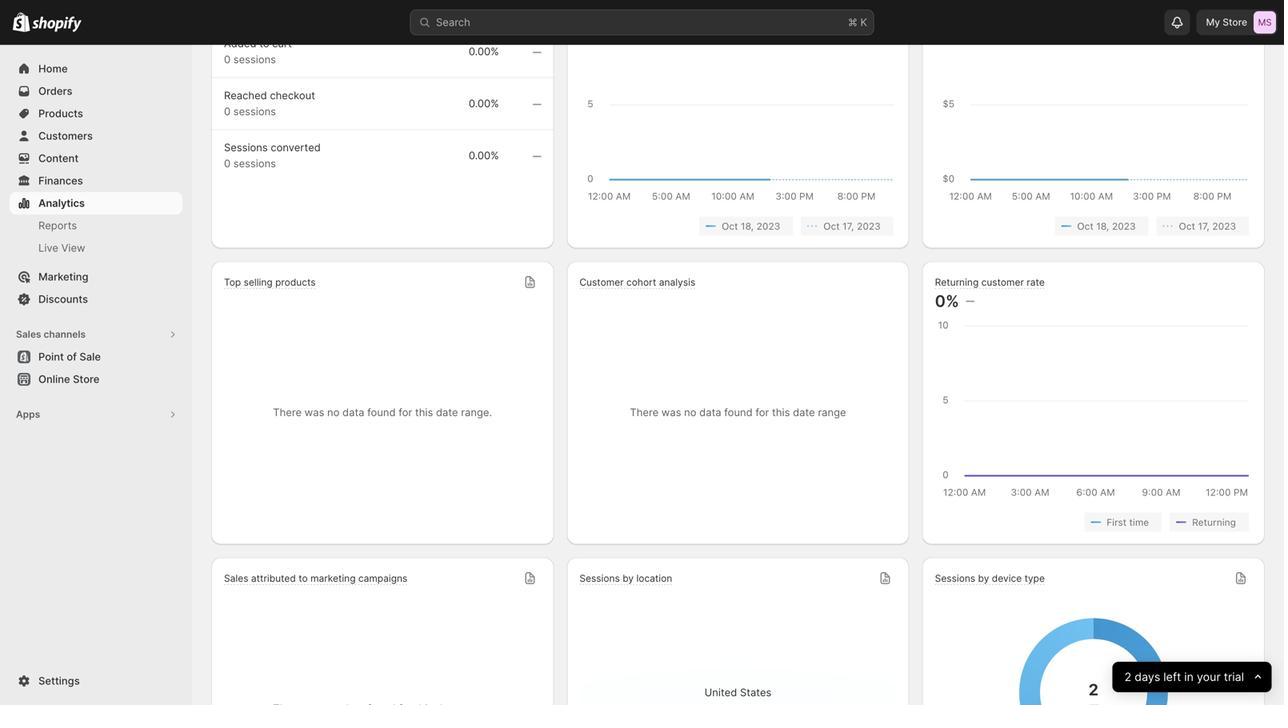 Task type: vqa. For each thing, say whether or not it's contained in the screenshot.


Task type: describe. For each thing, give the bounding box(es) containing it.
united
[[705, 686, 737, 699]]

17, for 2nd 'oct 18, 2023' button from left
[[1198, 220, 1210, 232]]

my store
[[1206, 16, 1248, 28]]

home link
[[10, 58, 182, 80]]

there for there was no data found for this date range.
[[273, 406, 302, 419]]

orders
[[38, 85, 72, 97]]

0.00% for reached checkout
[[469, 97, 499, 110]]

location
[[637, 573, 672, 584]]

settings link
[[10, 670, 182, 692]]

2 oct from the left
[[824, 220, 840, 232]]

17, for 2nd 'oct 18, 2023' button from right
[[843, 220, 854, 232]]

added
[[224, 37, 257, 50]]

discounts link
[[10, 288, 182, 310]]

online store
[[38, 373, 100, 385]]

oct 18, 2023 for 2nd 'oct 18, 2023' button from left
[[1077, 220, 1136, 232]]

data for there was no data found for this date range.
[[343, 406, 365, 419]]

sales attributed to marketing campaigns
[[224, 573, 408, 584]]

first
[[1107, 517, 1127, 528]]

sessions by device type button
[[922, 557, 1265, 705]]

point
[[38, 351, 64, 363]]

returning button
[[1170, 513, 1249, 532]]

⌘
[[848, 16, 858, 28]]

search
[[436, 16, 470, 28]]

point of sale link
[[10, 346, 182, 368]]

first time button
[[1085, 513, 1162, 532]]

added to cart 0 sessions
[[224, 37, 292, 66]]

apps
[[16, 409, 40, 420]]

products
[[275, 276, 316, 288]]

my
[[1206, 16, 1220, 28]]

sessions for sessions by device type
[[935, 573, 976, 584]]

marketing
[[38, 270, 88, 283]]

point of sale button
[[0, 346, 192, 368]]

oct 17, 2023 for oct 17, 2023 button associated with 2nd 'oct 18, 2023' button from left
[[1179, 220, 1236, 232]]

customer cohort analysis
[[580, 276, 696, 288]]

1 oct 18, 2023 button from the left
[[699, 216, 793, 236]]

selling
[[244, 276, 273, 288]]

marketing
[[311, 573, 356, 584]]

top selling products
[[224, 276, 316, 288]]

orders link
[[10, 80, 182, 102]]

date for range.
[[436, 406, 458, 419]]

products
[[38, 107, 83, 120]]

store for online store
[[73, 373, 100, 385]]

data for there was no data found for this date range
[[700, 406, 722, 419]]

point of sale
[[38, 351, 101, 363]]

0.00% for added to cart
[[469, 45, 499, 58]]

0 for sessions converted
[[224, 157, 231, 170]]

0 inside added to cart 0 sessions
[[224, 53, 231, 66]]

reports
[[38, 219, 77, 232]]

0%
[[935, 291, 959, 311]]

0 horizontal spatial no change image
[[532, 46, 541, 59]]

time
[[1130, 517, 1149, 528]]

discounts
[[38, 293, 88, 305]]

3 2023 from the left
[[1112, 220, 1136, 232]]

returning for returning
[[1192, 517, 1236, 528]]

top
[[224, 276, 241, 288]]

finances link
[[10, 170, 182, 192]]

by for location
[[623, 573, 634, 584]]

states
[[740, 686, 772, 699]]

channels
[[44, 329, 86, 340]]

2 days left in your trial
[[1125, 670, 1244, 684]]

sessions by device type
[[935, 573, 1045, 584]]

customer
[[580, 276, 624, 288]]

analysis
[[659, 276, 696, 288]]

type
[[1025, 573, 1045, 584]]

analytics
[[38, 197, 85, 209]]

found for range
[[724, 406, 753, 419]]

for for range
[[756, 406, 769, 419]]

there was no data found for this date range
[[630, 406, 846, 419]]

2 2023 from the left
[[857, 220, 881, 232]]

live view link
[[10, 237, 182, 259]]

range.
[[461, 406, 492, 419]]

for for range.
[[399, 406, 412, 419]]

date for range
[[793, 406, 815, 419]]

2 days left in your trial button
[[1113, 662, 1272, 692]]

live
[[38, 242, 58, 254]]

customer cohort analysis button
[[580, 276, 696, 290]]

sessions by location button
[[580, 572, 672, 586]]

online store link
[[10, 368, 182, 391]]

sessions converted 0 sessions
[[224, 141, 321, 170]]

oct 17, 2023 button for 2nd 'oct 18, 2023' button from right
[[801, 216, 894, 236]]

my store image
[[1254, 11, 1276, 34]]

k
[[861, 16, 867, 28]]

attributed
[[251, 573, 296, 584]]

cart
[[272, 37, 292, 50]]

in
[[1184, 670, 1194, 684]]

customers link
[[10, 125, 182, 147]]

sessions for sessions
[[234, 157, 276, 170]]

sessions for reached
[[234, 105, 276, 118]]

converted
[[271, 141, 321, 154]]

analytics link
[[10, 192, 182, 214]]

to inside added to cart 0 sessions
[[259, 37, 269, 50]]

your
[[1197, 670, 1221, 684]]

customers
[[38, 130, 93, 142]]

this for range.
[[415, 406, 433, 419]]

2 18, from the left
[[1097, 220, 1110, 232]]

2 oct 18, 2023 button from the left
[[1055, 216, 1149, 236]]

to inside dropdown button
[[299, 573, 308, 584]]



Task type: locate. For each thing, give the bounding box(es) containing it.
0 horizontal spatial 17,
[[843, 220, 854, 232]]

0 vertical spatial no change image
[[532, 98, 541, 111]]

1 horizontal spatial sales
[[224, 573, 249, 584]]

1 horizontal spatial sessions
[[580, 573, 620, 584]]

2 0 from the top
[[224, 105, 231, 118]]

sessions down reached
[[234, 105, 276, 118]]

2 there from the left
[[630, 406, 659, 419]]

sales channels button
[[10, 323, 182, 346]]

1 horizontal spatial oct 18, 2023
[[1077, 220, 1136, 232]]

by for device
[[978, 573, 989, 584]]

sessions by device type button
[[935, 572, 1045, 586]]

2 found from the left
[[724, 406, 753, 419]]

sessions for sessions converted 0 sessions
[[224, 141, 268, 154]]

united states
[[705, 686, 772, 699]]

1 oct from the left
[[722, 220, 738, 232]]

1 horizontal spatial date
[[793, 406, 815, 419]]

no
[[327, 406, 340, 419], [684, 406, 697, 419]]

to right attributed
[[299, 573, 308, 584]]

was for there was no data found for this date range.
[[305, 406, 324, 419]]

products link
[[10, 102, 182, 125]]

2 sessions from the top
[[234, 105, 276, 118]]

1 0.00% from the top
[[469, 45, 499, 58]]

1 horizontal spatial oct 17, 2023
[[1179, 220, 1236, 232]]

no change image inside sessions by device type button
[[1089, 699, 1098, 705]]

no change image
[[532, 98, 541, 111], [532, 150, 541, 163], [966, 295, 975, 308]]

online
[[38, 373, 70, 385]]

2 for from the left
[[756, 406, 769, 419]]

finances
[[38, 174, 83, 187]]

2 oct 17, 2023 from the left
[[1179, 220, 1236, 232]]

1 horizontal spatial was
[[662, 406, 681, 419]]

2 date from the left
[[793, 406, 815, 419]]

sales for sales attributed to marketing campaigns
[[224, 573, 249, 584]]

0 horizontal spatial there
[[273, 406, 302, 419]]

1 vertical spatial 0.00%
[[469, 97, 499, 110]]

was for there was no data found for this date range
[[662, 406, 681, 419]]

1 was from the left
[[305, 406, 324, 419]]

reports link
[[10, 214, 182, 237]]

by
[[623, 573, 634, 584], [978, 573, 989, 584]]

0 horizontal spatial oct 18, 2023
[[722, 220, 780, 232]]

0
[[224, 53, 231, 66], [224, 105, 231, 118], [224, 157, 231, 170]]

sales attributed to marketing campaigns button
[[211, 557, 554, 705]]

2 0.00% from the top
[[469, 97, 499, 110]]

1 horizontal spatial store
[[1223, 16, 1248, 28]]

1 horizontal spatial data
[[700, 406, 722, 419]]

returning right time
[[1192, 517, 1236, 528]]

to
[[259, 37, 269, 50], [299, 573, 308, 584]]

0 horizontal spatial oct 18, 2023 button
[[699, 216, 793, 236]]

2 by from the left
[[978, 573, 989, 584]]

returning for returning customer rate
[[935, 276, 979, 288]]

2 vertical spatial no change image
[[1089, 699, 1098, 705]]

2 vertical spatial 0.00%
[[469, 149, 499, 162]]

oct 18, 2023 for 2nd 'oct 18, 2023' button from right
[[722, 220, 780, 232]]

2 was from the left
[[662, 406, 681, 419]]

checkout
[[270, 89, 315, 102]]

sessions left 'converted'
[[224, 141, 268, 154]]

sessions down added
[[234, 53, 276, 66]]

live view
[[38, 242, 85, 254]]

top selling products button
[[224, 276, 316, 290]]

home
[[38, 62, 68, 75]]

sessions inside "sessions converted 0 sessions"
[[234, 157, 276, 170]]

1 18, from the left
[[741, 220, 754, 232]]

list containing first time
[[938, 513, 1249, 532]]

4 oct from the left
[[1179, 220, 1196, 232]]

2023
[[757, 220, 780, 232], [857, 220, 881, 232], [1112, 220, 1136, 232], [1213, 220, 1236, 232]]

1 vertical spatial 0
[[224, 105, 231, 118]]

sessions down 'converted'
[[234, 157, 276, 170]]

18,
[[741, 220, 754, 232], [1097, 220, 1110, 232]]

sessions left location
[[580, 573, 620, 584]]

customer
[[982, 276, 1024, 288]]

1 horizontal spatial oct 17, 2023 button
[[1157, 216, 1249, 236]]

view
[[61, 242, 85, 254]]

2 horizontal spatial sessions
[[935, 573, 976, 584]]

2 data from the left
[[700, 406, 722, 419]]

1 by from the left
[[623, 573, 634, 584]]

2 vertical spatial 0
[[224, 157, 231, 170]]

2 oct 17, 2023 button from the left
[[1157, 216, 1249, 236]]

2 no from the left
[[684, 406, 697, 419]]

0 horizontal spatial 18,
[[741, 220, 754, 232]]

0 vertical spatial to
[[259, 37, 269, 50]]

sales up point
[[16, 329, 41, 340]]

0 vertical spatial 0
[[224, 53, 231, 66]]

4 2023 from the left
[[1213, 220, 1236, 232]]

campaigns
[[358, 573, 408, 584]]

1 horizontal spatial no
[[684, 406, 697, 419]]

0 horizontal spatial sessions
[[224, 141, 268, 154]]

3 0.00% from the top
[[469, 149, 499, 162]]

0 horizontal spatial found
[[367, 406, 396, 419]]

device
[[992, 573, 1022, 584]]

0 horizontal spatial this
[[415, 406, 433, 419]]

0 inside "sessions converted 0 sessions"
[[224, 157, 231, 170]]

0 for reached checkout
[[224, 105, 231, 118]]

list for no change icon to the top
[[583, 216, 894, 236]]

oct 17, 2023 for 2nd 'oct 18, 2023' button from right oct 17, 2023 button
[[824, 220, 881, 232]]

sales
[[16, 329, 41, 340], [224, 573, 249, 584]]

0 horizontal spatial date
[[436, 406, 458, 419]]

store inside "online store" link
[[73, 373, 100, 385]]

0 horizontal spatial was
[[305, 406, 324, 419]]

by left device
[[978, 573, 989, 584]]

2 horizontal spatial no change image
[[1089, 699, 1098, 705]]

1 vertical spatial no change image
[[532, 150, 541, 163]]

0 horizontal spatial shopify image
[[13, 12, 30, 32]]

no change image
[[597, 0, 606, 12], [532, 46, 541, 59], [1089, 699, 1098, 705]]

1 data from the left
[[343, 406, 365, 419]]

1 17, from the left
[[843, 220, 854, 232]]

this left the range.
[[415, 406, 433, 419]]

of
[[67, 351, 77, 363]]

1 horizontal spatial no change image
[[597, 0, 606, 12]]

1 vertical spatial sessions
[[234, 105, 276, 118]]

data
[[343, 406, 365, 419], [700, 406, 722, 419]]

oct 17, 2023 button for 2nd 'oct 18, 2023' button from left
[[1157, 216, 1249, 236]]

apps button
[[10, 403, 182, 426]]

to left cart
[[259, 37, 269, 50]]

store for my store
[[1223, 16, 1248, 28]]

2 17, from the left
[[1198, 220, 1210, 232]]

1 0 from the top
[[224, 53, 231, 66]]

content link
[[10, 147, 182, 170]]

no change image for converted
[[532, 150, 541, 163]]

found
[[367, 406, 396, 419], [724, 406, 753, 419]]

1 horizontal spatial shopify image
[[32, 16, 82, 32]]

this left range
[[772, 406, 790, 419]]

settings
[[38, 675, 80, 687]]

0 vertical spatial sales
[[16, 329, 41, 340]]

no change image for checkout
[[532, 98, 541, 111]]

1 horizontal spatial to
[[299, 573, 308, 584]]

1 2023 from the left
[[757, 220, 780, 232]]

content
[[38, 152, 79, 164]]

returning inside 'dropdown button'
[[935, 276, 979, 288]]

1 horizontal spatial there
[[630, 406, 659, 419]]

this
[[415, 406, 433, 419], [772, 406, 790, 419]]

store right my
[[1223, 16, 1248, 28]]

1 horizontal spatial this
[[772, 406, 790, 419]]

sessions
[[224, 141, 268, 154], [580, 573, 620, 584], [935, 573, 976, 584]]

found for range.
[[367, 406, 396, 419]]

1 oct 17, 2023 button from the left
[[801, 216, 894, 236]]

sales inside dropdown button
[[224, 573, 249, 584]]

rate
[[1027, 276, 1045, 288]]

reached
[[224, 89, 267, 102]]

returning customer rate
[[935, 276, 1045, 288]]

1 found from the left
[[367, 406, 396, 419]]

3 sessions from the top
[[234, 157, 276, 170]]

sales channels
[[16, 329, 86, 340]]

marketing link
[[10, 266, 182, 288]]

sessions inside "sessions converted 0 sessions"
[[224, 141, 268, 154]]

sales for sales channels
[[16, 329, 41, 340]]

sale
[[80, 351, 101, 363]]

2 vertical spatial no change image
[[966, 295, 975, 308]]

0 horizontal spatial sales
[[16, 329, 41, 340]]

0 horizontal spatial oct 17, 2023 button
[[801, 216, 894, 236]]

by left location
[[623, 573, 634, 584]]

0 horizontal spatial by
[[623, 573, 634, 584]]

0 horizontal spatial no
[[327, 406, 340, 419]]

reached checkout 0 sessions
[[224, 89, 315, 118]]

0 horizontal spatial oct 17, 2023
[[824, 220, 881, 232]]

1 horizontal spatial 17,
[[1198, 220, 1210, 232]]

1 horizontal spatial returning
[[1192, 517, 1236, 528]]

0 horizontal spatial store
[[73, 373, 100, 385]]

1 there from the left
[[273, 406, 302, 419]]

sessions inside reached checkout 0 sessions
[[234, 105, 276, 118]]

1 horizontal spatial by
[[978, 573, 989, 584]]

1 sessions from the top
[[234, 53, 276, 66]]

for left range
[[756, 406, 769, 419]]

1 vertical spatial no change image
[[532, 46, 541, 59]]

returning customer rate button
[[935, 276, 1045, 290]]

1 oct 18, 2023 from the left
[[722, 220, 780, 232]]

1 horizontal spatial 18,
[[1097, 220, 1110, 232]]

for
[[399, 406, 412, 419], [756, 406, 769, 419]]

0 vertical spatial 0.00%
[[469, 45, 499, 58]]

date left range
[[793, 406, 815, 419]]

date
[[436, 406, 458, 419], [793, 406, 815, 419]]

0 vertical spatial no change image
[[597, 0, 606, 12]]

0 horizontal spatial for
[[399, 406, 412, 419]]

returning up "0%"
[[935, 276, 979, 288]]

online store button
[[0, 368, 192, 391]]

0 horizontal spatial data
[[343, 406, 365, 419]]

1 horizontal spatial found
[[724, 406, 753, 419]]

store
[[1223, 16, 1248, 28], [73, 373, 100, 385]]

sales left attributed
[[224, 573, 249, 584]]

1 vertical spatial store
[[73, 373, 100, 385]]

⌘ k
[[848, 16, 867, 28]]

shopify image
[[13, 12, 30, 32], [32, 16, 82, 32]]

trial
[[1224, 670, 1244, 684]]

list
[[583, 216, 894, 236], [938, 216, 1249, 236], [938, 513, 1249, 532]]

returning inside button
[[1192, 517, 1236, 528]]

oct
[[722, 220, 738, 232], [824, 220, 840, 232], [1077, 220, 1094, 232], [1179, 220, 1196, 232]]

1 this from the left
[[415, 406, 433, 419]]

first time
[[1107, 517, 1149, 528]]

2 this from the left
[[772, 406, 790, 419]]

0 horizontal spatial to
[[259, 37, 269, 50]]

no for there was no data found for this date range
[[684, 406, 697, 419]]

store down sale
[[73, 373, 100, 385]]

1 oct 17, 2023 from the left
[[824, 220, 881, 232]]

oct 17, 2023 inside list
[[824, 220, 881, 232]]

days
[[1135, 670, 1160, 684]]

1 vertical spatial returning
[[1192, 517, 1236, 528]]

1 vertical spatial to
[[299, 573, 308, 584]]

no for there was no data found for this date range.
[[327, 406, 340, 419]]

oct 18, 2023
[[722, 220, 780, 232], [1077, 220, 1136, 232]]

oct 18, 2023 button
[[699, 216, 793, 236], [1055, 216, 1149, 236]]

sessions inside added to cart 0 sessions
[[234, 53, 276, 66]]

2 vertical spatial sessions
[[234, 157, 276, 170]]

0 vertical spatial sessions
[[234, 53, 276, 66]]

sales attributed to marketing campaigns button
[[224, 572, 408, 586]]

this for range
[[772, 406, 790, 419]]

sessions by location
[[580, 573, 672, 584]]

range
[[818, 406, 846, 419]]

0.00% for sessions converted
[[469, 149, 499, 162]]

2
[[1125, 670, 1132, 684]]

17,
[[843, 220, 854, 232], [1198, 220, 1210, 232]]

3 oct from the left
[[1077, 220, 1094, 232]]

0 inside reached checkout 0 sessions
[[224, 105, 231, 118]]

there for there was no data found for this date range
[[630, 406, 659, 419]]

0.00%
[[469, 45, 499, 58], [469, 97, 499, 110], [469, 149, 499, 162]]

left
[[1164, 670, 1181, 684]]

3 0 from the top
[[224, 157, 231, 170]]

oct 18, 2023 inside list
[[722, 220, 780, 232]]

cohort
[[627, 276, 657, 288]]

1 for from the left
[[399, 406, 412, 419]]

for left the range.
[[399, 406, 412, 419]]

0 vertical spatial store
[[1223, 16, 1248, 28]]

1 horizontal spatial for
[[756, 406, 769, 419]]

list for the bottommost no change image
[[938, 513, 1249, 532]]

1 horizontal spatial oct 18, 2023 button
[[1055, 216, 1149, 236]]

0 vertical spatial returning
[[935, 276, 979, 288]]

1 no from the left
[[327, 406, 340, 419]]

1 date from the left
[[436, 406, 458, 419]]

sessions left device
[[935, 573, 976, 584]]

sessions inside button
[[935, 573, 976, 584]]

2 oct 18, 2023 from the left
[[1077, 220, 1136, 232]]

1 vertical spatial sales
[[224, 573, 249, 584]]

there was no data found for this date range.
[[273, 406, 492, 419]]

sessions for sessions by location
[[580, 573, 620, 584]]

0 horizontal spatial returning
[[935, 276, 979, 288]]

date left the range.
[[436, 406, 458, 419]]

by inside button
[[978, 573, 989, 584]]



